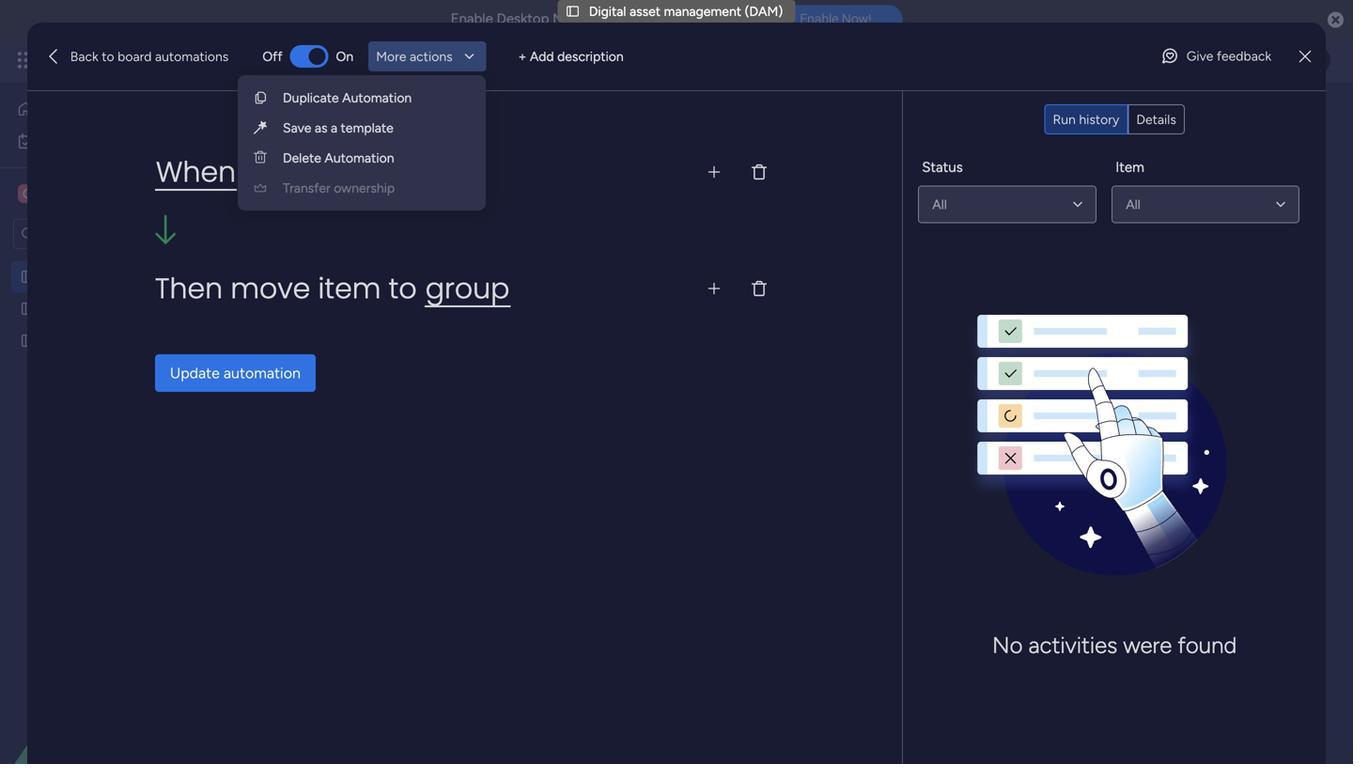 Task type: vqa. For each thing, say whether or not it's contained in the screenshot.
plans
yes



Task type: describe. For each thing, give the bounding box(es) containing it.
status
[[922, 159, 963, 176]]

online docs
[[679, 176, 750, 192]]

enable for enable desktop notifications on this computer
[[451, 10, 493, 27]]

integrate button
[[972, 165, 1154, 204]]

add widget button
[[401, 219, 513, 249]]

asset inside the "new asset" button
[[323, 226, 354, 242]]

run history
[[1053, 112, 1120, 128]]

management up here:
[[474, 97, 681, 139]]

update automation button
[[155, 354, 316, 392]]

of
[[472, 142, 485, 158]]

no
[[993, 632, 1023, 659]]

plans
[[354, 52, 386, 68]]

w6   5 - 11
[[251, 367, 293, 380]]

more
[[376, 48, 407, 64]]

digital asset management (dam) inside list box
[[44, 269, 238, 285]]

back to board automations
[[70, 48, 229, 64]]

transfer
[[283, 180, 331, 196]]

back to board automations button
[[36, 41, 236, 71]]

automations
[[155, 48, 229, 64]]

this
[[661, 10, 686, 27]]

notifications
[[553, 10, 635, 27]]

workload inside button
[[439, 176, 495, 192]]

new asset
[[292, 226, 354, 242]]

activities
[[1029, 632, 1118, 659]]

v2 collapse up image
[[295, 356, 312, 369]]

team workload button
[[391, 169, 509, 199]]

select product image
[[17, 51, 36, 70]]

learn more about this package of templates here: https://youtu.be/9x6_kyyrn_e
[[288, 142, 764, 158]]

a
[[331, 120, 338, 136]]

digital inside digital asset management (dam) list box
[[44, 269, 82, 285]]

lottie animation element
[[0, 574, 240, 764]]

c button
[[13, 178, 183, 210]]

no activities were found
[[993, 632, 1238, 659]]

asset left computer
[[630, 3, 661, 19]]

search everything image
[[1190, 51, 1209, 70]]

all for status
[[933, 197, 947, 213]]

delete automation
[[283, 150, 394, 166]]

move
[[231, 269, 311, 308]]

angle down image
[[371, 227, 380, 241]]

online
[[679, 176, 717, 192]]

see plans button
[[303, 46, 394, 74]]

Search in workspace field
[[39, 223, 157, 245]]

give feedback link
[[1153, 41, 1280, 71]]

automation
[[224, 364, 301, 382]]

computer
[[690, 10, 754, 27]]

monday
[[84, 49, 148, 71]]

0 vertical spatial option
[[0, 260, 240, 264]]

now!
[[842, 11, 872, 27]]

activity
[[1106, 110, 1152, 126]]

workload inside field
[[312, 292, 395, 316]]

more actions button
[[369, 41, 487, 71]]

description
[[558, 48, 624, 64]]

found
[[1178, 632, 1238, 659]]

2 horizontal spatial digital
[[589, 3, 627, 19]]

1 horizontal spatial to
[[389, 269, 417, 308]]

desktop
[[497, 10, 549, 27]]

Digital asset management (DAM) field
[[281, 97, 789, 139]]

-
[[277, 367, 282, 380]]

automate / 1
[[1195, 176, 1271, 192]]

details button
[[1128, 105, 1185, 135]]

john smith image
[[1301, 45, 1331, 75]]

enable now!
[[800, 11, 872, 27]]

management up magic wand icon
[[190, 49, 292, 71]]

about
[[357, 142, 392, 158]]

give feedback
[[1187, 48, 1272, 64]]

feedback
[[1217, 48, 1272, 64]]

monday work management
[[84, 49, 292, 71]]

main table
[[314, 176, 376, 192]]

actions
[[410, 48, 453, 64]]

when
[[156, 152, 236, 192]]

w6
[[251, 367, 266, 380]]

add inside popup button
[[436, 226, 460, 242]]

board
[[118, 48, 152, 64]]

dapulse close image
[[1328, 11, 1344, 30]]

more actions
[[376, 48, 453, 64]]

package
[[420, 142, 469, 158]]

update automation
[[170, 364, 301, 382]]

+ Add description field
[[514, 46, 998, 67]]

1 vertical spatial digital
[[286, 97, 380, 139]]

transfer ownership
[[283, 180, 395, 196]]

automate
[[1195, 176, 1254, 192]]

off
[[263, 48, 283, 64]]

automation for duplicate automation
[[342, 90, 412, 106]]

update
[[170, 364, 220, 382]]

see plans
[[329, 52, 386, 68]]

history
[[1080, 112, 1120, 128]]

1 public board image from the top
[[20, 268, 38, 286]]

lottie animation image
[[0, 574, 240, 764]]

arrives
[[378, 152, 472, 192]]



Task type: locate. For each thing, give the bounding box(es) containing it.
1 horizontal spatial digital
[[286, 97, 380, 139]]

2 public board image from the top
[[20, 300, 38, 318]]

1 horizontal spatial all
[[1126, 197, 1141, 213]]

1 all from the left
[[933, 197, 947, 213]]

here:
[[550, 142, 580, 158]]

management down search in workspace field
[[119, 269, 197, 285]]

monday marketplace image
[[1144, 51, 1163, 70]]

0 vertical spatial add
[[530, 48, 554, 64]]

duplicate automation
[[283, 90, 412, 106]]

5
[[269, 367, 275, 380]]

add right +
[[530, 48, 554, 64]]

add widget
[[436, 226, 505, 242]]

integrate
[[1004, 176, 1058, 192]]

0 horizontal spatial add
[[436, 226, 460, 242]]

2 vertical spatial digital
[[44, 269, 82, 285]]

deadline
[[246, 152, 370, 192]]

automation for delete automation
[[325, 150, 394, 166]]

option
[[0, 260, 240, 264], [659, 289, 732, 319]]

main
[[314, 176, 342, 192]]

widget
[[464, 226, 505, 242]]

0 horizontal spatial on
[[336, 48, 354, 64]]

see
[[329, 52, 351, 68]]

0 horizontal spatial workload
[[312, 292, 395, 316]]

option down search in workspace field
[[0, 260, 240, 264]]

add inside field
[[530, 48, 554, 64]]

enable for enable now!
[[800, 11, 839, 27]]

this
[[395, 142, 416, 158]]

0 horizontal spatial option
[[0, 260, 240, 264]]

group containing run history
[[904, 105, 1327, 135]]

(dam)
[[745, 3, 783, 19], [688, 97, 784, 139], [200, 269, 238, 285]]

activity button
[[1098, 103, 1187, 133]]

0 vertical spatial workload
[[439, 176, 495, 192]]

magic wand image
[[254, 120, 267, 136]]

save as a template
[[283, 120, 394, 136]]

11
[[284, 367, 293, 380]]

to
[[102, 48, 114, 64], [389, 269, 417, 308]]

deadline arrives
[[246, 152, 472, 192]]

transfer ownership menu item
[[253, 177, 471, 199]]

help image
[[1232, 51, 1250, 70]]

all down item
[[1126, 197, 1141, 213]]

as
[[315, 120, 328, 136]]

digital asset management (dam) up + add description field
[[589, 3, 783, 19]]

https://youtu.be/9x6_kyyrn_e
[[583, 142, 764, 158]]

automation
[[342, 90, 412, 106], [325, 150, 394, 166]]

give
[[1187, 48, 1214, 64]]

0 vertical spatial digital
[[589, 3, 627, 19]]

asset inside digital asset management (dam) list box
[[85, 269, 116, 285]]

Workload field
[[307, 292, 399, 316]]

add
[[530, 48, 554, 64], [436, 226, 460, 242]]

asset down search in workspace field
[[85, 269, 116, 285]]

team workload
[[405, 176, 495, 192]]

0 horizontal spatial digital
[[44, 269, 82, 285]]

then move item to group
[[155, 269, 510, 308]]

public board image
[[20, 268, 38, 286], [20, 300, 38, 318], [20, 332, 38, 350]]

workload down "angle down" 'image'
[[312, 292, 395, 316]]

asset right new in the top of the page
[[323, 226, 354, 242]]

1 horizontal spatial enable
[[800, 11, 839, 27]]

new asset button
[[285, 219, 362, 249]]

team
[[405, 176, 436, 192]]

group
[[426, 269, 510, 308]]

1 vertical spatial public board image
[[20, 300, 38, 318]]

docs
[[720, 176, 750, 192]]

1 vertical spatial automation
[[325, 150, 394, 166]]

v2 collapse down image
[[295, 343, 312, 355]]

+ add description
[[519, 48, 624, 64]]

2 vertical spatial public board image
[[20, 332, 38, 350]]

item
[[318, 269, 381, 308]]

main table button
[[285, 169, 391, 199]]

0 vertical spatial to
[[102, 48, 114, 64]]

management inside list box
[[119, 269, 197, 285]]

0 vertical spatial automation
[[342, 90, 412, 106]]

1 horizontal spatial on
[[639, 10, 657, 27]]

all down the status at top
[[933, 197, 947, 213]]

1
[[1266, 176, 1271, 192]]

workspace image
[[18, 183, 37, 204]]

to right back
[[102, 48, 114, 64]]

more dots image
[[758, 297, 771, 311]]

on left this
[[639, 10, 657, 27]]

automation up table
[[325, 150, 394, 166]]

learn more about this package of templates here: https://youtu.be/9x6_kyyrn_e button
[[285, 139, 832, 162]]

duplicate
[[283, 90, 339, 106]]

(dam) inside list box
[[200, 269, 238, 285]]

new
[[292, 226, 320, 242]]

0 vertical spatial (dam)
[[745, 3, 783, 19]]

0 vertical spatial digital asset management (dam)
[[589, 3, 783, 19]]

automation up template
[[342, 90, 412, 106]]

item
[[1116, 159, 1145, 176]]

enable desktop notifications on this computer
[[451, 10, 754, 27]]

1 enable from the left
[[451, 10, 493, 27]]

asset up the package
[[387, 97, 467, 139]]

delete
[[283, 150, 321, 166]]

0 horizontal spatial to
[[102, 48, 114, 64]]

on
[[639, 10, 657, 27], [336, 48, 354, 64]]

0 vertical spatial on
[[639, 10, 657, 27]]

digital
[[589, 3, 627, 19], [286, 97, 380, 139], [44, 269, 82, 285]]

option left more dots icon
[[659, 289, 732, 319]]

more
[[323, 142, 354, 158]]

enable left desktop
[[451, 10, 493, 27]]

were
[[1124, 632, 1173, 659]]

run history button
[[1045, 105, 1128, 135]]

back
[[70, 48, 99, 64]]

1 horizontal spatial option
[[659, 289, 732, 319]]

2 all from the left
[[1126, 197, 1141, 213]]

on left plans
[[336, 48, 354, 64]]

learn
[[288, 142, 320, 158]]

1 vertical spatial option
[[659, 289, 732, 319]]

digital asset management (dam) up learn more about this package of templates here: https://youtu.be/9x6_kyyrn_e
[[286, 97, 784, 139]]

group
[[904, 105, 1327, 135]]

table
[[345, 176, 376, 192]]

c
[[23, 186, 32, 202]]

then
[[155, 269, 223, 308]]

0 horizontal spatial all
[[933, 197, 947, 213]]

enable now! button
[[769, 5, 903, 33]]

asset
[[630, 3, 661, 19], [387, 97, 467, 139], [323, 226, 354, 242], [85, 269, 116, 285]]

1 vertical spatial (dam)
[[688, 97, 784, 139]]

1 horizontal spatial workload
[[439, 176, 495, 192]]

1 horizontal spatial add
[[530, 48, 554, 64]]

workload down of at top left
[[439, 176, 495, 192]]

enable inside enable now! button
[[800, 11, 839, 27]]

template
[[341, 120, 394, 136]]

management
[[664, 3, 742, 19], [190, 49, 292, 71], [474, 97, 681, 139], [119, 269, 197, 285]]

enable left now!
[[800, 11, 839, 27]]

3 public board image from the top
[[20, 332, 38, 350]]

1 vertical spatial digital asset management (dam)
[[286, 97, 784, 139]]

1 vertical spatial to
[[389, 269, 417, 308]]

1 vertical spatial workload
[[312, 292, 395, 316]]

1 vertical spatial on
[[336, 48, 354, 64]]

all for item
[[1126, 197, 1141, 213]]

v2 delete line image
[[254, 150, 267, 166]]

0 horizontal spatial enable
[[451, 10, 493, 27]]

1 vertical spatial add
[[436, 226, 460, 242]]

online docs button
[[665, 169, 765, 199]]

work
[[152, 49, 186, 71]]

2 vertical spatial (dam)
[[200, 269, 238, 285]]

0 vertical spatial public board image
[[20, 268, 38, 286]]

digital asset management (dam) list box
[[0, 257, 240, 611]]

enable
[[451, 10, 493, 27], [800, 11, 839, 27]]

digital asset management (dam) down search in workspace field
[[44, 269, 238, 285]]

details
[[1137, 112, 1177, 128]]

to right item at the top left
[[389, 269, 417, 308]]

save
[[283, 120, 312, 136]]

2 vertical spatial digital asset management (dam)
[[44, 269, 238, 285]]

2 enable from the left
[[800, 11, 839, 27]]

to inside button
[[102, 48, 114, 64]]

management up + add description field
[[664, 3, 742, 19]]

templates
[[488, 142, 547, 158]]

ownership
[[334, 180, 395, 196]]

all
[[933, 197, 947, 213], [1126, 197, 1141, 213]]

+
[[519, 48, 527, 64]]

add left widget
[[436, 226, 460, 242]]



